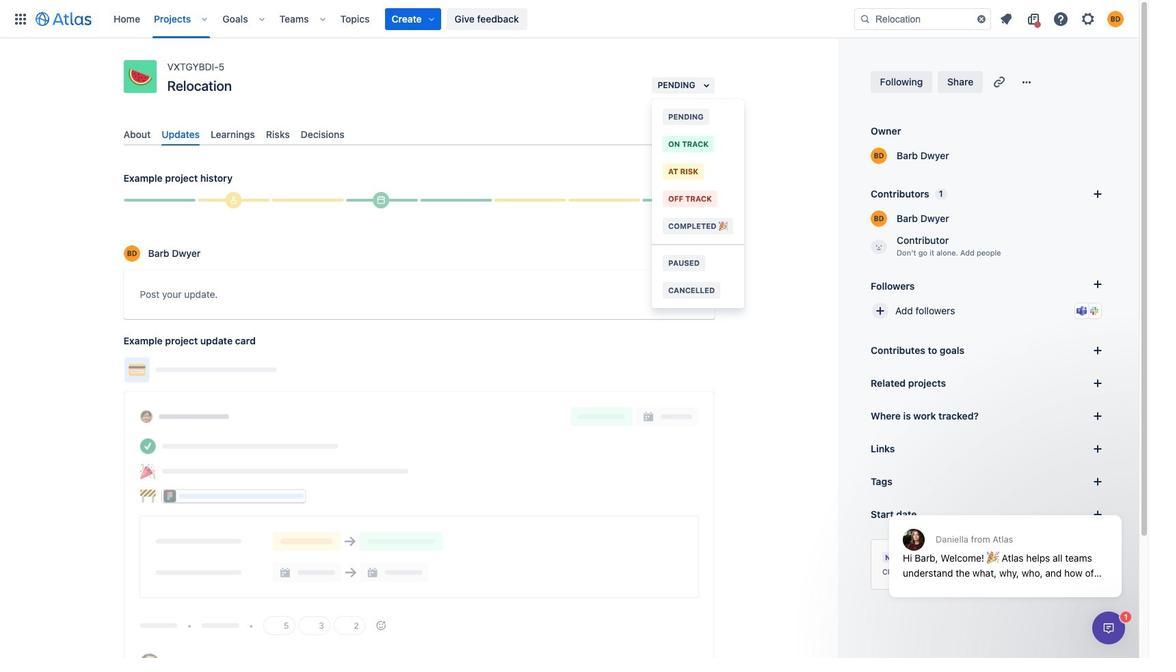 Task type: locate. For each thing, give the bounding box(es) containing it.
add link image
[[1090, 441, 1107, 458]]

msteams logo showing  channels are connected to this project image
[[1077, 306, 1088, 317]]

menu
[[652, 99, 745, 309]]

tab list
[[118, 123, 720, 146]]

account image
[[1108, 11, 1124, 27]]

banner
[[0, 0, 1139, 38]]

top element
[[8, 0, 855, 38]]

Search field
[[855, 8, 992, 30]]

settings image
[[1081, 11, 1097, 27]]

None search field
[[855, 8, 992, 30]]

add team or contributors image
[[1090, 186, 1107, 203]]

1 group from the top
[[652, 99, 745, 244]]

0 vertical spatial dialog
[[883, 482, 1129, 608]]

1 vertical spatial dialog
[[1093, 612, 1126, 645]]

add work tracking links image
[[1090, 409, 1107, 425]]

clear search session image
[[976, 13, 987, 24]]

help image
[[1053, 11, 1070, 27]]

add related project image
[[1090, 376, 1107, 392]]

close banner image
[[1084, 552, 1095, 562]]

2 group from the top
[[652, 244, 745, 309]]

group
[[652, 99, 745, 244], [652, 244, 745, 309]]

add a follower image
[[1090, 276, 1107, 293]]

add tag image
[[1090, 474, 1107, 491]]

dialog
[[883, 482, 1129, 608], [1093, 612, 1126, 645]]



Task type: vqa. For each thing, say whether or not it's contained in the screenshot.
fifth more icon from the bottom of the page
no



Task type: describe. For each thing, give the bounding box(es) containing it.
add follower image
[[872, 303, 889, 320]]

search image
[[860, 13, 871, 24]]

add goals image
[[1090, 343, 1107, 359]]

Main content area, start typing to enter text. text field
[[140, 287, 698, 308]]

notifications image
[[998, 11, 1015, 27]]

switch to... image
[[12, 11, 29, 27]]

slack logo showing nan channels are connected to this project image
[[1089, 306, 1100, 317]]



